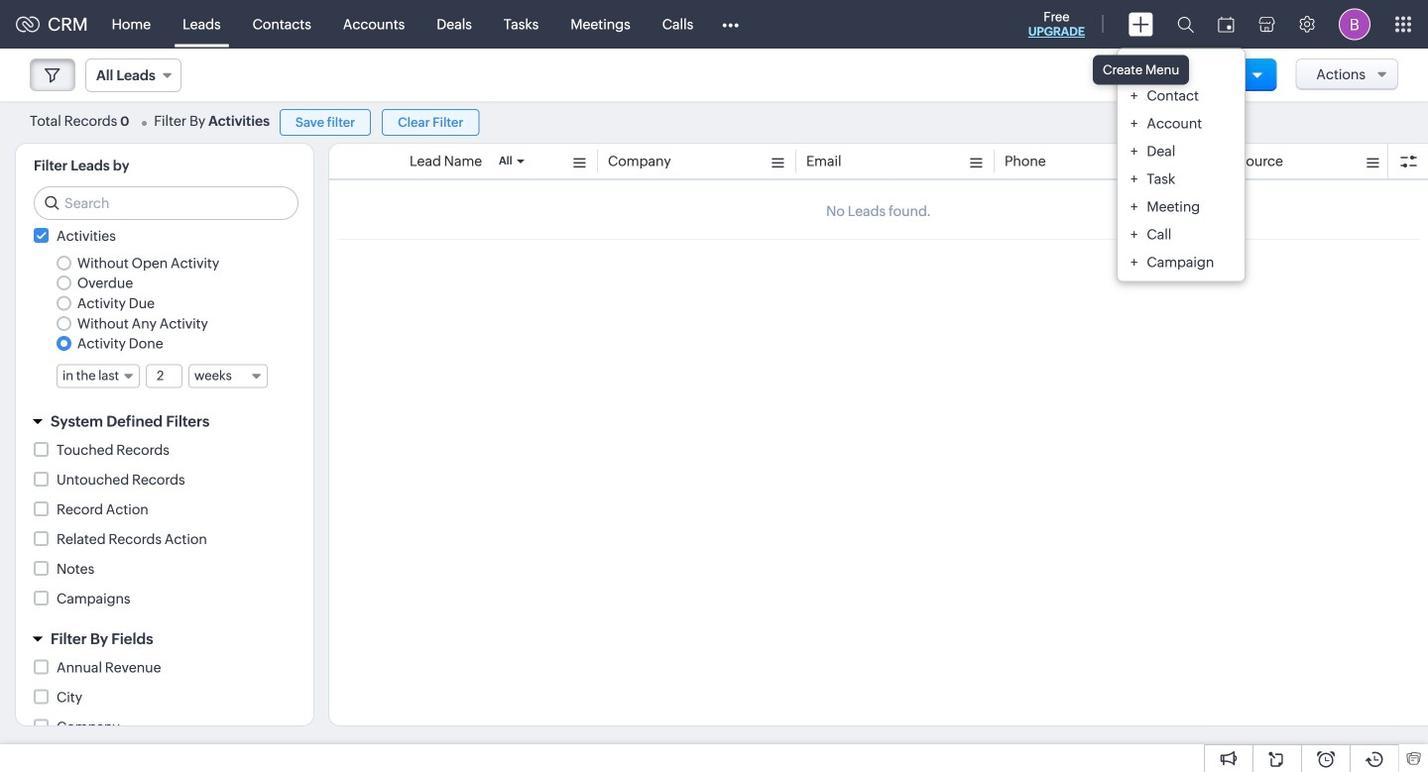 Task type: describe. For each thing, give the bounding box(es) containing it.
Other Modules field
[[710, 8, 752, 40]]

Search text field
[[35, 187, 298, 219]]

profile element
[[1327, 0, 1383, 48]]

create menu image
[[1129, 12, 1154, 36]]

logo image
[[16, 16, 40, 32]]



Task type: vqa. For each thing, say whether or not it's contained in the screenshot.
the next record IMAGE on the top right of page
no



Task type: locate. For each thing, give the bounding box(es) containing it.
profile image
[[1339, 8, 1371, 40]]

None text field
[[147, 366, 182, 388]]

None field
[[85, 59, 181, 92], [57, 365, 140, 389], [188, 365, 268, 389], [85, 59, 181, 92], [57, 365, 140, 389], [188, 365, 268, 389]]

search element
[[1166, 0, 1206, 49]]

search image
[[1178, 16, 1194, 33]]

calendar image
[[1218, 16, 1235, 32]]

create menu element
[[1117, 0, 1166, 48]]



